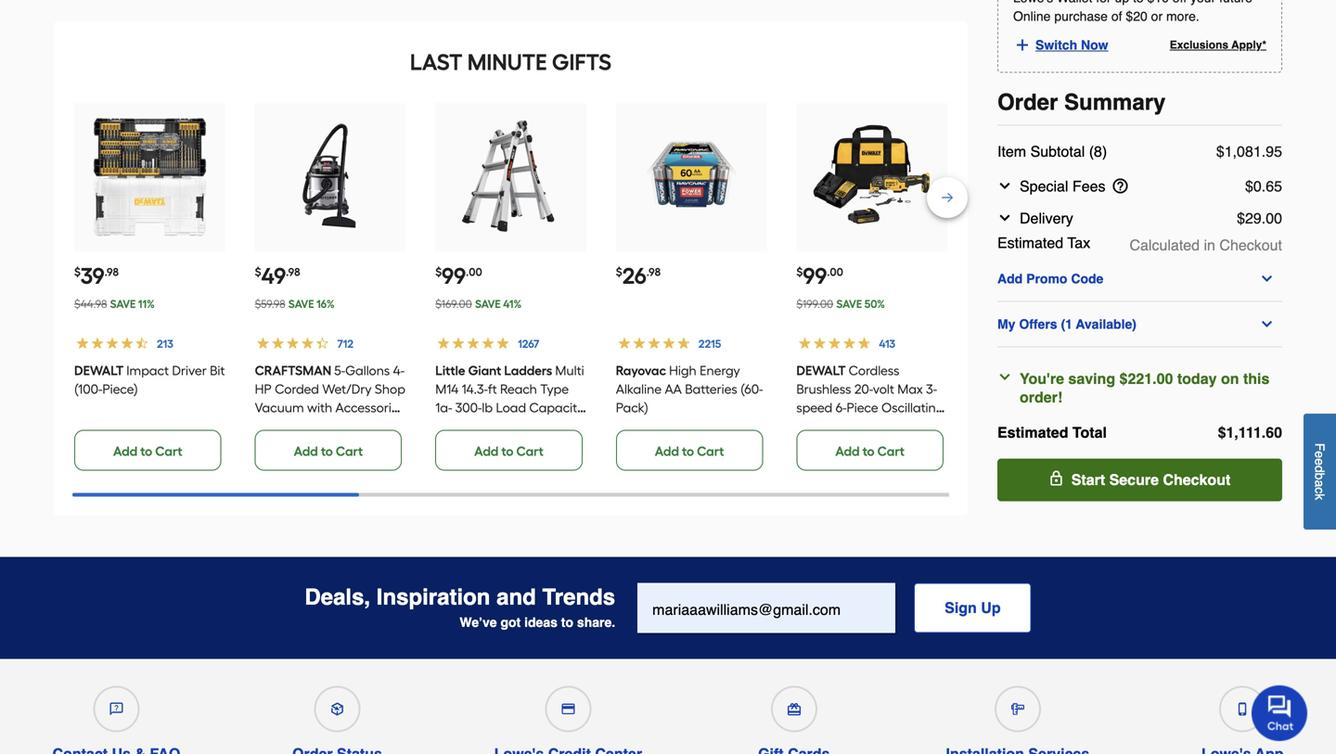Task type: locate. For each thing, give the bounding box(es) containing it.
today
[[1178, 370, 1217, 388]]

1 vertical spatial with
[[842, 419, 867, 434]]

5-
[[334, 363, 345, 379]]

3-
[[927, 382, 938, 397]]

cart inside 26 list item
[[697, 444, 724, 459]]

little giant ladders multi m14 14.3-ft reach type 1a- 300-lb load capacity telescoping multi-position ladder image
[[451, 117, 571, 238]]

rayovac
[[616, 363, 667, 379]]

$ 99 .00 up $199.00
[[797, 263, 844, 290]]

my
[[998, 317, 1016, 332]]

save inside 49 list item
[[289, 298, 314, 311]]

1 horizontal spatial .00
[[827, 265, 844, 279]]

2 dewalt from the left
[[797, 363, 846, 379]]

2 add to cart from the left
[[294, 444, 363, 459]]

2 horizontal spatial .98
[[647, 265, 661, 279]]

cart down impact driver bit (100-piece) on the left
[[155, 444, 183, 459]]

$ 99 .00 for little giant ladders
[[436, 263, 482, 290]]

26 list item
[[616, 103, 767, 471]]

add inside 39 'list item'
[[113, 444, 138, 459]]

$59.98 save 16%
[[255, 298, 335, 311]]

d
[[1313, 466, 1328, 473]]

. up $ 29 .00
[[1262, 178, 1266, 195]]

39
[[81, 263, 104, 290]]

my offers (1 available)
[[998, 317, 1137, 332]]

e
[[1313, 451, 1328, 459], [1313, 459, 1328, 466]]

ladders
[[504, 363, 553, 379]]

.98 for 49
[[286, 265, 300, 279]]

to down high energy alkaline aa batteries (60- pack)
[[682, 444, 694, 459]]

special fees tooltip
[[1113, 179, 1137, 194]]

add to cart down multi-
[[474, 444, 544, 459]]

add to cart link inside 39 'list item'
[[74, 430, 221, 471]]

$ inside $ 26 .98
[[616, 265, 623, 279]]

reach
[[500, 382, 537, 397]]

item
[[998, 143, 1027, 160]]

add to cart for piece)
[[113, 444, 183, 459]]

add for pack)
[[655, 444, 679, 459]]

pack)
[[616, 400, 649, 416]]

14.3-
[[462, 382, 488, 397]]

2 99 list item from the left
[[797, 103, 948, 471]]

add to cart for batteries
[[655, 444, 724, 459]]

2 . from the top
[[1262, 178, 1266, 195]]

add to cart link down high energy alkaline aa batteries (60- pack)
[[616, 430, 763, 471]]

$221.00
[[1120, 370, 1174, 388]]

add to cart inside 26 list item
[[655, 444, 724, 459]]

add to cart inside 39 'list item'
[[113, 444, 183, 459]]

cart down multi-
[[517, 444, 544, 459]]

giant
[[468, 363, 502, 379]]

volt
[[873, 382, 895, 397]]

1 . from the top
[[1262, 143, 1266, 160]]

a
[[1313, 480, 1328, 487]]

0 horizontal spatial .98
[[104, 265, 119, 279]]

300-
[[456, 400, 482, 416]]

0 vertical spatial with
[[307, 400, 332, 416]]

max
[[898, 382, 923, 397]]

checkout right the secure in the bottom right of the page
[[1164, 472, 1231, 489]]

1 horizontal spatial 99 list item
[[797, 103, 948, 471]]

cart down batteries in the bottom right of the page
[[697, 444, 724, 459]]

4 add to cart link from the left
[[616, 430, 763, 471]]

total
[[1073, 424, 1107, 441]]

. up $ 0 . 65 at the right of the page
[[1262, 143, 1266, 160]]

0 horizontal spatial $ 99 .00
[[436, 263, 482, 290]]

99 for little giant ladders
[[442, 263, 466, 290]]

0 horizontal spatial .00
[[466, 265, 482, 279]]

piece
[[847, 400, 879, 416]]

cart for max
[[878, 444, 905, 459]]

save for impact
[[110, 298, 136, 311]]

add to cart inside 49 list item
[[294, 444, 363, 459]]

1 horizontal spatial 99
[[803, 263, 827, 290]]

add down included
[[294, 444, 318, 459]]

save inside 39 'list item'
[[110, 298, 136, 311]]

checkout for start secure checkout
[[1164, 472, 1231, 489]]

sign up
[[945, 600, 1001, 617]]

$ inside $ 39 .98
[[74, 265, 81, 279]]

secure image
[[1050, 471, 1064, 486]]

add to cart link for corded
[[255, 430, 402, 471]]

add down piece)
[[113, 444, 138, 459]]

add to cart down soft
[[836, 444, 905, 459]]

to down multi-
[[502, 444, 514, 459]]

$169.00 save 41%
[[436, 298, 522, 311]]

60
[[1266, 424, 1283, 441]]

chevron down image down item in the right top of the page
[[998, 179, 1013, 194]]

checkout inside button
[[1164, 472, 1231, 489]]

0 horizontal spatial with
[[307, 400, 332, 416]]

0 horizontal spatial 99 list item
[[436, 103, 586, 471]]

add to cart link down piece
[[797, 430, 944, 471]]

. down this
[[1262, 424, 1266, 441]]

4 save from the left
[[837, 298, 862, 311]]

craftsman
[[255, 363, 332, 379]]

f e e d b a c k
[[1313, 443, 1328, 500]]

dewalt up the (100-
[[74, 363, 124, 379]]

with
[[307, 400, 332, 416], [842, 419, 867, 434]]

cart inside 49 list item
[[336, 444, 363, 459]]

to for piece)
[[140, 444, 152, 459]]

save left 50%
[[837, 298, 862, 311]]

to right the ideas
[[561, 615, 574, 630]]

cart for corded
[[336, 444, 363, 459]]

dimensions image
[[1012, 703, 1025, 716]]

got
[[501, 615, 521, 630]]

add to cart link down the load
[[436, 430, 583, 471]]

high
[[669, 363, 697, 379]]

$ 29 .00
[[1237, 210, 1283, 227]]

6-
[[836, 400, 847, 416]]

0 vertical spatial .
[[1262, 143, 1266, 160]]

99 list item
[[436, 103, 586, 471], [797, 103, 948, 471]]

add to cart link
[[74, 430, 221, 471], [255, 430, 402, 471], [436, 430, 583, 471], [616, 430, 763, 471], [797, 430, 944, 471]]

.00 down 65
[[1262, 210, 1283, 227]]

add to cart down high energy alkaline aa batteries (60- pack)
[[655, 444, 724, 459]]

5 cart from the left
[[878, 444, 905, 459]]

add to cart link inside 49 list item
[[255, 430, 402, 471]]

.98 for 26
[[647, 265, 661, 279]]

with down corded
[[307, 400, 332, 416]]

estimated down delivery
[[998, 234, 1064, 252]]

summary
[[1065, 90, 1166, 115]]

.98 inside $ 26 .98
[[647, 265, 661, 279]]

gift card image
[[788, 703, 801, 716]]

chevron down image
[[998, 370, 1013, 385]]

3 add to cart link from the left
[[436, 430, 583, 471]]

calculated
[[1130, 237, 1200, 254]]

driver
[[172, 363, 207, 379]]

1 vertical spatial checkout
[[1164, 472, 1231, 489]]

1 vertical spatial estimated
[[998, 424, 1069, 441]]

cart for piece)
[[155, 444, 183, 459]]

estimated down order!
[[998, 424, 1069, 441]]

1,081
[[1225, 143, 1262, 160]]

alkaline
[[616, 382, 662, 397]]

.98 for 39
[[104, 265, 119, 279]]

little
[[436, 363, 466, 379]]

cart down soft
[[878, 444, 905, 459]]

1 horizontal spatial .98
[[286, 265, 300, 279]]

2 horizontal spatial .00
[[1262, 210, 1283, 227]]

impact
[[127, 363, 169, 379]]

99 up $199.00
[[803, 263, 827, 290]]

add down kit
[[836, 444, 860, 459]]

.98 inside $ 49 .98
[[286, 265, 300, 279]]

brushless
[[797, 382, 852, 397]]

2 estimated from the top
[[998, 424, 1069, 441]]

sign up button
[[914, 583, 1032, 634]]

$
[[1217, 143, 1225, 160], [1246, 178, 1254, 195], [1237, 210, 1246, 227], [74, 265, 81, 279], [255, 265, 261, 279], [436, 265, 442, 279], [616, 265, 623, 279], [797, 265, 803, 279], [1218, 424, 1227, 441]]

5 add to cart from the left
[[836, 444, 905, 459]]

29
[[1246, 210, 1262, 227]]

speed
[[797, 400, 833, 416]]

1,111
[[1227, 424, 1262, 441]]

save left 16%
[[289, 298, 314, 311]]

99 up $169.00
[[442, 263, 466, 290]]

1 add to cart from the left
[[113, 444, 183, 459]]

2 save from the left
[[289, 298, 314, 311]]

secure
[[1110, 472, 1159, 489]]

4 cart from the left
[[697, 444, 724, 459]]

to inside 49 list item
[[321, 444, 333, 459]]

3 save from the left
[[475, 298, 501, 311]]

exclusions apply*
[[1170, 39, 1267, 52]]

3 . from the top
[[1262, 424, 1266, 441]]

to down soft
[[863, 444, 875, 459]]

to inside 39 'list item'
[[140, 444, 152, 459]]

20-
[[855, 382, 873, 397]]

0 horizontal spatial dewalt
[[74, 363, 124, 379]]

1 horizontal spatial dewalt
[[797, 363, 846, 379]]

1 vertical spatial .
[[1262, 178, 1266, 195]]

to down 5-gallons 4- hp corded wet/dry shop vacuum with accessories included
[[321, 444, 333, 459]]

. for 1,111
[[1262, 424, 1266, 441]]

.00 up $169.00 save 41%
[[466, 265, 482, 279]]

mobile image
[[1237, 703, 1250, 716]]

dewalt up brushless
[[797, 363, 846, 379]]

1 estimated from the top
[[998, 234, 1064, 252]]

e up b
[[1313, 459, 1328, 466]]

$ 99 .00
[[436, 263, 482, 290], [797, 263, 844, 290]]

add to cart link for piece)
[[74, 430, 221, 471]]

1 dewalt from the left
[[74, 363, 124, 379]]

add to cart down 5-gallons 4- hp corded wet/dry shop vacuum with accessories included
[[294, 444, 363, 459]]

4 add to cart from the left
[[655, 444, 724, 459]]

dewalt inside 39 'list item'
[[74, 363, 124, 379]]

cart down accessories
[[336, 444, 363, 459]]

dewalt inside 99 list item
[[797, 363, 846, 379]]

pickup image
[[331, 703, 344, 716]]

dewalt for 39
[[74, 363, 124, 379]]

2 $ 99 .00 from the left
[[797, 263, 844, 290]]

add to cart link down accessories
[[255, 430, 402, 471]]

to down impact driver bit (100-piece) on the left
[[140, 444, 152, 459]]

2 99 from the left
[[803, 263, 827, 290]]

2 e from the top
[[1313, 459, 1328, 466]]

add for 1a-
[[474, 444, 499, 459]]

add down aa
[[655, 444, 679, 459]]

saving
[[1069, 370, 1116, 388]]

1 horizontal spatial with
[[842, 419, 867, 434]]

1 $ 99 .00 from the left
[[436, 263, 482, 290]]

.00 up $199.00 save 50%
[[827, 265, 844, 279]]

add to cart down piece)
[[113, 444, 183, 459]]

checkout down 29
[[1220, 237, 1283, 254]]

add to cart link for max
[[797, 430, 944, 471]]

$ 1,111 . 60
[[1218, 424, 1283, 441]]

type
[[540, 382, 569, 397]]

add inside 49 list item
[[294, 444, 318, 459]]

e up d at the right bottom
[[1313, 451, 1328, 459]]

add down the telescoping
[[474, 444, 499, 459]]

0 vertical spatial checkout
[[1220, 237, 1283, 254]]

deals, inspiration and trends we've got ideas to share.
[[305, 585, 616, 630]]

3 cart from the left
[[517, 444, 544, 459]]

with down piece
[[842, 419, 867, 434]]

add to cart link inside 26 list item
[[616, 430, 763, 471]]

customer care image
[[110, 703, 123, 716]]

$ 99 .00 up $169.00
[[436, 263, 482, 290]]

1 cart from the left
[[155, 444, 183, 459]]

cart inside 39 'list item'
[[155, 444, 183, 459]]

1 save from the left
[[110, 298, 136, 311]]

save for cordless
[[837, 298, 862, 311]]

chevron down image up this
[[1260, 317, 1275, 332]]

2 vertical spatial .
[[1262, 424, 1266, 441]]

multi
[[555, 363, 584, 379]]

dewalt for 99
[[797, 363, 846, 379]]

2 .98 from the left
[[286, 265, 300, 279]]

add inside 26 list item
[[655, 444, 679, 459]]

.98 inside $ 39 .98
[[104, 265, 119, 279]]

save for multi
[[475, 298, 501, 311]]

battery
[[797, 437, 840, 453]]

order summary
[[998, 90, 1166, 115]]

1 add to cart link from the left
[[74, 430, 221, 471]]

1 e from the top
[[1313, 451, 1328, 459]]

to inside 26 list item
[[682, 444, 694, 459]]

5 add to cart link from the left
[[797, 430, 944, 471]]

0 horizontal spatial 99
[[442, 263, 466, 290]]

vacuum
[[255, 400, 304, 416]]

estimated
[[998, 234, 1064, 252], [998, 424, 1069, 441]]

add promo code link
[[998, 272, 1283, 286]]

0
[[1254, 178, 1262, 195]]

chevron down image down $ 29 .00
[[1260, 272, 1275, 286]]

start secure checkout
[[1072, 472, 1231, 489]]

1 .98 from the left
[[104, 265, 119, 279]]

special fees
[[1020, 178, 1106, 195]]

.98
[[104, 265, 119, 279], [286, 265, 300, 279], [647, 265, 661, 279]]

save left '41%' in the left top of the page
[[475, 298, 501, 311]]

ft
[[488, 382, 497, 397]]

plus image
[[1015, 37, 1031, 53]]

0 vertical spatial estimated
[[998, 234, 1064, 252]]

add to cart link for reach
[[436, 430, 583, 471]]

save left 11%
[[110, 298, 136, 311]]

multi m14 14.3-ft reach type 1a- 300-lb load capacity telescoping multi- position ladder
[[436, 363, 584, 453]]

chevron down image
[[998, 179, 1013, 194], [998, 211, 1013, 226], [1260, 272, 1275, 286], [1260, 317, 1275, 332]]

rayovac high energy alkaline aa batteries (60-pack) image
[[631, 117, 752, 238]]

2 cart from the left
[[336, 444, 363, 459]]

last minute gifts heading
[[72, 44, 950, 81]]

delivery
[[1020, 210, 1074, 227]]

1 99 from the left
[[442, 263, 466, 290]]

. for 1,081
[[1262, 143, 1266, 160]]

add to cart link down piece)
[[74, 430, 221, 471]]

dewalt impact driver bit (100-piece) image
[[89, 117, 210, 238]]

1 horizontal spatial $ 99 .00
[[797, 263, 844, 290]]

3 add to cart from the left
[[474, 444, 544, 459]]

3 .98 from the left
[[647, 265, 661, 279]]

2 add to cart link from the left
[[255, 430, 402, 471]]

order
[[998, 90, 1059, 115]]



Task type: vqa. For each thing, say whether or not it's contained in the screenshot.
the Multi M14 14.3-ft Reach Type 1a- 300-lb Load Capacity Telescoping Multi- Position Ladder
yes



Task type: describe. For each thing, give the bounding box(es) containing it.
impact driver bit (100-piece)
[[74, 363, 225, 397]]

estimated for estimated total
[[998, 424, 1069, 441]]

(100-
[[74, 382, 102, 397]]

energy
[[700, 363, 740, 379]]

trends
[[543, 585, 616, 610]]

share.
[[577, 615, 616, 630]]

estimated for estimated tax
[[998, 234, 1064, 252]]

bit
[[210, 363, 225, 379]]

item subtotal (8)
[[998, 143, 1108, 160]]

multi-
[[509, 419, 542, 434]]

now
[[1081, 38, 1109, 52]]

add promo code
[[998, 272, 1104, 286]]

$ 39 .98
[[74, 263, 119, 290]]

tool
[[797, 419, 821, 434]]

estimated total
[[998, 424, 1107, 441]]

included)
[[843, 437, 898, 453]]

high energy alkaline aa batteries (60- pack)
[[616, 363, 763, 416]]

cart for reach
[[517, 444, 544, 459]]

to for reach
[[502, 444, 514, 459]]

and
[[497, 585, 536, 610]]

add left promo
[[998, 272, 1023, 286]]

special fees image
[[1113, 179, 1128, 194]]

26
[[623, 263, 647, 290]]

cordless brushless 20-volt max 3- speed 6-piece oscillating tool kit with soft case (1- battery included)
[[797, 363, 944, 453]]

corded
[[275, 382, 319, 397]]

. for 0
[[1262, 178, 1266, 195]]

calculated in checkout
[[1130, 237, 1283, 254]]

code
[[1072, 272, 1104, 286]]

last
[[410, 49, 463, 76]]

to inside 'deals, inspiration and trends we've got ideas to share.'
[[561, 615, 574, 630]]

$59.98
[[255, 298, 286, 311]]

chevron down image left delivery
[[998, 211, 1013, 226]]

load
[[496, 400, 526, 416]]

inspiration
[[377, 585, 491, 610]]

to for corded
[[321, 444, 333, 459]]

dewalt cordless brushless 20-volt max 3-speed 6-piece oscillating tool kit with soft case (1-battery included) image
[[812, 117, 933, 238]]

craftsman 5-gallons 4-hp corded wet/dry shop vacuum with accessories included image
[[270, 117, 391, 238]]

16%
[[317, 298, 335, 311]]

piece)
[[102, 382, 138, 397]]

to for max
[[863, 444, 875, 459]]

offers
[[1020, 317, 1058, 332]]

99 for dewalt
[[803, 263, 827, 290]]

minute
[[468, 49, 547, 76]]

in
[[1204, 237, 1216, 254]]

f
[[1313, 443, 1328, 451]]

cordless
[[849, 363, 900, 379]]

49
[[261, 263, 286, 290]]

telescoping
[[436, 419, 506, 434]]

kit
[[824, 419, 839, 434]]

up
[[981, 600, 1001, 617]]

$ 1,081 . 95
[[1217, 143, 1283, 160]]

tax
[[1068, 234, 1091, 252]]

c
[[1313, 487, 1328, 494]]

4-
[[393, 363, 405, 379]]

switch
[[1036, 38, 1078, 52]]

to for batteries
[[682, 444, 694, 459]]

add to cart for reach
[[474, 444, 544, 459]]

with inside cordless brushless 20-volt max 3- speed 6-piece oscillating tool kit with soft case (1- battery included)
[[842, 419, 867, 434]]

$44.98 save 11%
[[74, 298, 155, 311]]

lb
[[482, 400, 493, 416]]

shop
[[375, 382, 406, 397]]

49 list item
[[255, 103, 406, 471]]

65
[[1266, 178, 1283, 195]]

add for shop
[[294, 444, 318, 459]]

capacity
[[530, 400, 584, 416]]

promo
[[1027, 272, 1068, 286]]

fees
[[1073, 178, 1106, 195]]

chat invite button image
[[1252, 685, 1309, 742]]

f e e d b a c k button
[[1304, 414, 1337, 530]]

b
[[1313, 473, 1328, 480]]

(60-
[[741, 382, 763, 397]]

batteries
[[685, 382, 738, 397]]

add to cart for max
[[836, 444, 905, 459]]

.00 for multi m14 14.3-ft reach type 1a- 300-lb load capacity telescoping multi- position ladder
[[466, 265, 482, 279]]

switch now
[[1036, 38, 1109, 52]]

start
[[1072, 472, 1106, 489]]

you're saving  $221.00  today on this order!
[[1020, 370, 1270, 406]]

hp
[[255, 382, 272, 397]]

$ 99 .00 for dewalt
[[797, 263, 844, 290]]

position
[[436, 437, 481, 453]]

save for 5-
[[289, 298, 314, 311]]

accessories
[[336, 400, 405, 416]]

(8)
[[1090, 143, 1108, 160]]

$ inside $ 49 .98
[[255, 265, 261, 279]]

5-gallons 4- hp corded wet/dry shop vacuum with accessories included
[[255, 363, 406, 434]]

$169.00
[[436, 298, 472, 311]]

you're saving  $221.00  today on this order! link
[[998, 370, 1275, 407]]

checkout for calculated in checkout
[[1220, 237, 1283, 254]]

sign up form
[[638, 583, 1032, 635]]

credit card image
[[562, 703, 575, 716]]

cart for batteries
[[697, 444, 724, 459]]

add for speed
[[836, 444, 860, 459]]

order!
[[1020, 389, 1063, 406]]

ideas
[[525, 615, 558, 630]]

exclusions
[[1170, 39, 1229, 52]]

1a-
[[436, 400, 452, 416]]

we've
[[460, 615, 497, 630]]

last minute gifts
[[410, 49, 612, 76]]

my offers (1 available) link
[[998, 317, 1283, 332]]

Email Address email field
[[638, 583, 896, 634]]

$44.98
[[74, 298, 107, 311]]

with inside 5-gallons 4- hp corded wet/dry shop vacuum with accessories included
[[307, 400, 332, 416]]

aa
[[665, 382, 682, 397]]

41%
[[503, 298, 522, 311]]

1 99 list item from the left
[[436, 103, 586, 471]]

$ 0 . 65
[[1246, 178, 1283, 195]]

39 list item
[[74, 103, 225, 471]]

add to cart for corded
[[294, 444, 363, 459]]

50%
[[865, 298, 885, 311]]

available)
[[1076, 317, 1137, 332]]

add to cart link for batteries
[[616, 430, 763, 471]]

subtotal
[[1031, 143, 1085, 160]]

.00 for cordless brushless 20-volt max 3- speed 6-piece oscillating tool kit with soft case (1- battery included)
[[827, 265, 844, 279]]



